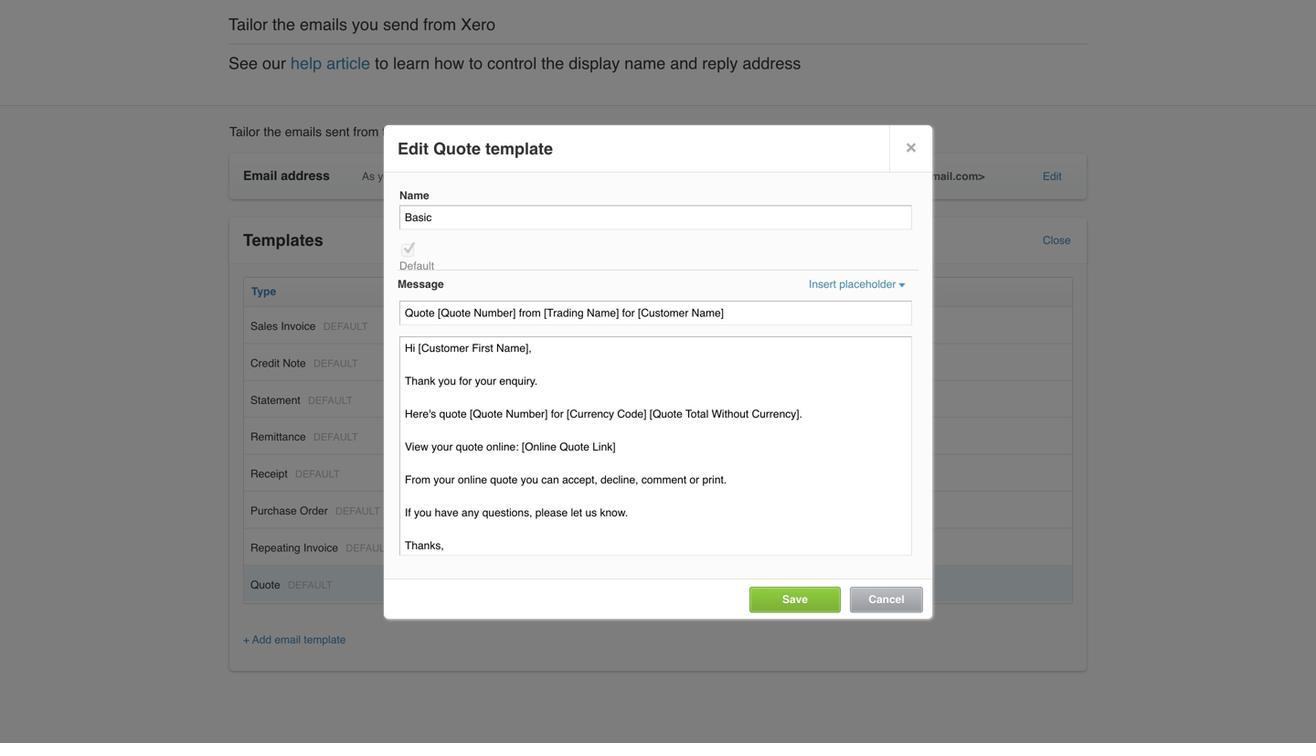 Task type: vqa. For each thing, say whether or not it's contained in the screenshot.
Skip
no



Task type: describe. For each thing, give the bounding box(es) containing it.
basic for purchase order
[[433, 505, 460, 517]]

credit
[[251, 357, 280, 370]]

basic for quote
[[433, 579, 460, 591]]

learn
[[393, 54, 430, 73]]

default inside purchase order default
[[336, 506, 380, 517]]

the right using
[[617, 170, 632, 183]]

basic link for repeating invoice
[[433, 542, 460, 554]]

the left the logged
[[418, 170, 433, 183]]

email
[[275, 634, 301, 646]]

0 horizontal spatial name
[[400, 189, 429, 202]]

going
[[782, 170, 809, 183]]

edit for edit
[[1043, 170, 1062, 183]]

send
[[383, 15, 419, 34]]

cancel
[[869, 593, 905, 606]]

0 vertical spatial sent
[[326, 125, 350, 139]]

in
[[472, 170, 480, 183]]

sales
[[251, 320, 278, 333]]

1 horizontal spatial name
[[434, 285, 464, 298]]

emails for sent
[[285, 125, 322, 139]]

insert placeholder
[[809, 278, 896, 291]]

emails for you
[[300, 15, 347, 34]]

0 vertical spatial from
[[423, 15, 456, 34]]

name link
[[434, 285, 464, 298]]

basic link for sales invoice
[[433, 320, 460, 333]]

statement
[[251, 394, 301, 407]]

user,
[[483, 170, 507, 183]]

edit button
[[1043, 170, 1062, 183]]

help
[[291, 54, 322, 73]]

default inside sales invoice default
[[323, 321, 368, 332]]

john
[[666, 170, 689, 183]]

save
[[783, 593, 808, 606]]

0 vertical spatial quote
[[433, 139, 481, 158]]

logged
[[436, 170, 469, 183]]

the up email
[[264, 125, 281, 139]]

tailor the emails you send from xero
[[229, 15, 496, 34]]

note
[[283, 357, 306, 370]]

repeating invoice default
[[251, 542, 390, 554]]

templates
[[243, 231, 323, 250]]

reply
[[702, 54, 738, 73]]

0 horizontal spatial template
[[304, 634, 346, 646]]

smith
[[692, 170, 721, 183]]

invoice for sales
[[281, 320, 316, 333]]

Name text field
[[400, 205, 912, 230]]

remittance
[[251, 431, 306, 444]]

default inside credit note default
[[314, 358, 358, 369]]

tailor for tailor the emails you send from xero
[[229, 15, 268, 34]]

see our help article to learn how to control the display name and reply address
[[229, 54, 801, 73]]

replies
[[747, 170, 779, 183]]

edit for edit quote template
[[398, 139, 429, 158]]

1 vertical spatial sent
[[564, 170, 585, 183]]

tailor the emails sent from this organization
[[229, 125, 476, 139]]

control
[[487, 54, 537, 73]]

invoice for repeating
[[304, 542, 338, 554]]

1 are from the left
[[399, 170, 415, 183]]

the up our
[[272, 15, 295, 34]]

email
[[243, 168, 277, 183]]

1 horizontal spatial to
[[469, 54, 483, 73]]

type
[[251, 285, 276, 298]]

basic for repeating invoice
[[433, 542, 460, 554]]

basic link for remittance
[[433, 431, 460, 444]]

with
[[724, 170, 744, 183]]

0 vertical spatial template
[[485, 139, 553, 158]]

see
[[229, 54, 258, 73]]

default inside repeating invoice default
[[346, 543, 390, 554]]

1 vertical spatial address
[[281, 168, 330, 183]]



Task type: locate. For each thing, give the bounding box(es) containing it.
sent left this
[[326, 125, 350, 139]]

5 basic from the top
[[433, 542, 460, 554]]

using
[[588, 170, 614, 183]]

1 vertical spatial tailor
[[229, 125, 260, 139]]

3 basic link from the top
[[433, 468, 460, 481]]

1 horizontal spatial from
[[423, 15, 456, 34]]

0 vertical spatial you
[[352, 15, 379, 34]]

insert
[[809, 278, 837, 291]]

edit
[[398, 139, 429, 158], [1043, 170, 1062, 183]]

template
[[485, 139, 553, 158], [304, 634, 346, 646]]

repeating
[[251, 542, 301, 554]]

1 vertical spatial name
[[434, 285, 464, 298]]

address right reply
[[743, 54, 801, 73]]

you
[[352, 15, 379, 34], [378, 170, 396, 183]]

0 horizontal spatial to
[[375, 54, 389, 73]]

invoice right sales
[[281, 320, 316, 333]]

sent
[[326, 125, 350, 139], [564, 170, 585, 183]]

2 vertical spatial emails
[[510, 170, 542, 183]]

you left send
[[352, 15, 379, 34]]

0 vertical spatial emails
[[300, 15, 347, 34]]

+ add email template
[[243, 634, 346, 646]]

2 basic link from the top
[[433, 431, 460, 444]]

default down purchase order default
[[346, 543, 390, 554]]

default right the 'note'
[[314, 358, 358, 369]]

1 horizontal spatial address
[[743, 54, 801, 73]]

0 horizontal spatial from
[[353, 125, 379, 139]]

None text field
[[400, 336, 912, 556]]

credit note default
[[251, 357, 358, 370]]

edit up close button
[[1043, 170, 1062, 183]]

0 vertical spatial name
[[400, 189, 429, 202]]

receipt
[[251, 468, 288, 481]]

1 basic link from the top
[[433, 320, 460, 333]]

default inside statement default
[[308, 395, 353, 406]]

1 vertical spatial quote
[[251, 579, 280, 591]]

5 basic link from the top
[[433, 542, 460, 554]]

basic for receipt
[[433, 468, 460, 481]]

default right order
[[336, 506, 380, 517]]

default
[[323, 321, 368, 332], [314, 358, 358, 369], [308, 395, 353, 406], [314, 432, 358, 443], [295, 469, 340, 480], [336, 506, 380, 517], [346, 543, 390, 554], [288, 579, 333, 591]]

help article link
[[291, 54, 370, 73]]

0 vertical spatial address
[[743, 54, 801, 73]]

you right as
[[378, 170, 396, 183]]

0 vertical spatial invoice
[[281, 320, 316, 333]]

organization
[[406, 125, 476, 139]]

0 vertical spatial edit
[[398, 139, 429, 158]]

0 horizontal spatial are
[[399, 170, 415, 183]]

tailor up email
[[229, 125, 260, 139]]

add
[[252, 634, 272, 646]]

invoice
[[281, 320, 316, 333], [304, 542, 338, 554]]

1 vertical spatial you
[[378, 170, 396, 183]]

1 horizontal spatial template
[[485, 139, 553, 158]]

name left and
[[625, 54, 666, 73]]

order
[[300, 505, 328, 517]]

emails up help article link
[[300, 15, 347, 34]]

None text field
[[400, 301, 912, 325]]

basic link for purchase order
[[433, 505, 460, 517]]

1 vertical spatial invoice
[[304, 542, 338, 554]]

basic link for quote
[[433, 579, 460, 591]]

xero
[[461, 15, 496, 34]]

from
[[423, 15, 456, 34], [353, 125, 379, 139]]

basic link for receipt
[[433, 468, 460, 481]]

our
[[262, 54, 286, 73]]

the
[[272, 15, 295, 34], [541, 54, 564, 73], [264, 125, 281, 139], [418, 170, 433, 183], [617, 170, 632, 183]]

to right how
[[469, 54, 483, 73]]

tailor up see on the left top of page
[[229, 15, 268, 34]]

6 basic link from the top
[[433, 579, 460, 591]]

close
[[1043, 234, 1071, 247]]

3 basic from the top
[[433, 468, 460, 481]]

default inside quote default
[[288, 579, 333, 591]]

this
[[382, 125, 402, 139]]

to right going
[[812, 170, 821, 183]]

1 horizontal spatial edit
[[1043, 170, 1062, 183]]

sent left using
[[564, 170, 585, 183]]

purchase
[[251, 505, 297, 517]]

from left xero
[[423, 15, 456, 34]]

2 are from the left
[[545, 170, 561, 183]]

Default button
[[400, 242, 416, 259]]

2 horizontal spatial to
[[812, 170, 821, 183]]

tailor
[[229, 15, 268, 34], [229, 125, 260, 139]]

invoice down purchase order default
[[304, 542, 338, 554]]

default up credit note default
[[323, 321, 368, 332]]

default inside remittance default
[[314, 432, 358, 443]]

1 vertical spatial emails
[[285, 125, 322, 139]]

default up remittance default
[[308, 395, 353, 406]]

name up default button
[[400, 189, 429, 202]]

address right email
[[281, 168, 330, 183]]

edit down this
[[398, 139, 429, 158]]

edit quote template
[[398, 139, 553, 158]]

template up user,
[[485, 139, 553, 158]]

insert placeholder button
[[809, 278, 905, 291]]

to
[[375, 54, 389, 73], [469, 54, 483, 73], [812, 170, 821, 183]]

display
[[569, 54, 620, 73]]

address
[[743, 54, 801, 73], [281, 168, 330, 183]]

+ add email template button
[[243, 634, 346, 646]]

statement default
[[251, 394, 353, 407]]

template right "email"
[[304, 634, 346, 646]]

4 basic link from the top
[[433, 505, 460, 517]]

quote
[[433, 139, 481, 158], [251, 579, 280, 591]]

+
[[243, 634, 250, 646]]

quote down 'repeating'
[[251, 579, 280, 591]]

1 vertical spatial name
[[635, 170, 663, 183]]

1 horizontal spatial quote
[[433, 139, 481, 158]]

cancel button
[[869, 593, 905, 606]]

emails
[[300, 15, 347, 34], [285, 125, 322, 139], [510, 170, 542, 183]]

default inside receipt default
[[295, 469, 340, 480]]

name
[[400, 189, 429, 202], [434, 285, 464, 298]]

and
[[670, 54, 698, 73]]

name
[[625, 54, 666, 73], [635, 170, 663, 183]]

type link
[[251, 285, 276, 298]]

basic
[[433, 320, 460, 333], [433, 431, 460, 444], [433, 468, 460, 481], [433, 505, 460, 517], [433, 542, 460, 554], [433, 579, 460, 591]]

save button
[[783, 593, 808, 606]]

article
[[326, 54, 370, 73]]

0 vertical spatial tailor
[[229, 15, 268, 34]]

basic link
[[433, 320, 460, 333], [433, 431, 460, 444], [433, 468, 460, 481], [433, 505, 460, 517], [433, 542, 460, 554], [433, 579, 460, 591]]

default down statement default
[[314, 432, 358, 443]]

quote default
[[251, 579, 333, 591]]

from left this
[[353, 125, 379, 139]]

6 basic from the top
[[433, 579, 460, 591]]

default down repeating invoice default
[[288, 579, 333, 591]]

1 vertical spatial template
[[304, 634, 346, 646]]

4 basic from the top
[[433, 505, 460, 517]]

purchase order default
[[251, 505, 380, 517]]

0 horizontal spatial quote
[[251, 579, 280, 591]]

0 horizontal spatial address
[[281, 168, 330, 183]]

<johnsmith43233@gmail.com>
[[824, 170, 985, 183]]

0 horizontal spatial edit
[[398, 139, 429, 158]]

0 vertical spatial name
[[625, 54, 666, 73]]

message
[[398, 278, 444, 291]]

default
[[400, 260, 434, 272]]

0 horizontal spatial sent
[[326, 125, 350, 139]]

sales invoice default
[[251, 320, 368, 333]]

emails up email address
[[285, 125, 322, 139]]

close button
[[1043, 234, 1071, 247]]

as
[[362, 170, 375, 183]]

default up purchase order default
[[295, 469, 340, 480]]

name left the john
[[635, 170, 663, 183]]

basic for sales invoice
[[433, 320, 460, 333]]

are right as
[[399, 170, 415, 183]]

how
[[434, 54, 465, 73]]

basic for remittance
[[433, 431, 460, 444]]

2 basic from the top
[[433, 431, 460, 444]]

remittance default
[[251, 431, 358, 444]]

as you are the logged in user, emails are sent using the name john smith with replies going to <johnsmith43233@gmail.com>
[[362, 170, 985, 183]]

placeholder
[[840, 278, 896, 291]]

quote down organization
[[433, 139, 481, 158]]

tailor for tailor the emails sent from this organization
[[229, 125, 260, 139]]

emails right user,
[[510, 170, 542, 183]]

1 horizontal spatial sent
[[564, 170, 585, 183]]

the right control
[[541, 54, 564, 73]]

receipt default
[[251, 468, 340, 481]]

are
[[399, 170, 415, 183], [545, 170, 561, 183]]

name down default
[[434, 285, 464, 298]]

are left using
[[545, 170, 561, 183]]

to left learn
[[375, 54, 389, 73]]

1 vertical spatial from
[[353, 125, 379, 139]]

1 horizontal spatial are
[[545, 170, 561, 183]]

1 basic from the top
[[433, 320, 460, 333]]

email address
[[243, 168, 330, 183]]

1 vertical spatial edit
[[1043, 170, 1062, 183]]



